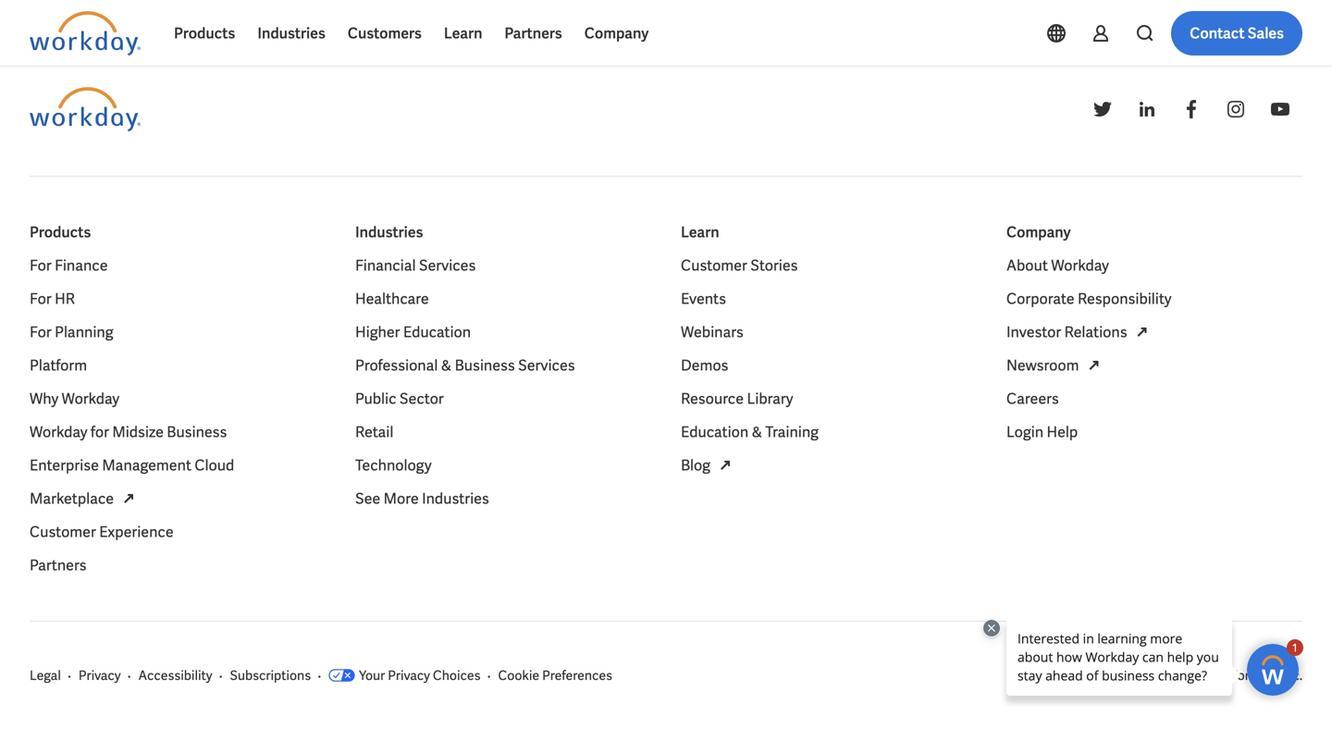 Task type: vqa. For each thing, say whether or not it's contained in the screenshot.
For for For Planning
yes



Task type: locate. For each thing, give the bounding box(es) containing it.
for finance
[[30, 256, 108, 275]]

learn left clear
[[444, 24, 482, 43]]

industries right products dropdown button on the left top of page
[[258, 24, 326, 43]]

4 list from the left
[[1007, 254, 1303, 443]]

1 vertical spatial workday
[[62, 389, 119, 408]]

workday
[[1051, 256, 1109, 275], [62, 389, 119, 408], [30, 422, 87, 442]]

2 for from the top
[[30, 289, 51, 309]]

1 for from the top
[[30, 256, 51, 275]]

2024
[[1196, 667, 1223, 684]]

privacy right legal
[[78, 667, 121, 684]]

customer up events
[[681, 256, 747, 275]]

0 horizontal spatial business
[[167, 422, 227, 442]]

topic
[[30, 20, 61, 37]]

& for education
[[752, 422, 762, 442]]

company right "all"
[[584, 24, 649, 43]]

1 vertical spatial education
[[681, 422, 749, 442]]

see more industries
[[355, 489, 489, 508]]

financial services
[[355, 256, 476, 275]]

corporate responsibility
[[1007, 289, 1172, 309]]

partners for partners link
[[30, 556, 87, 575]]

0 vertical spatial &
[[441, 356, 452, 375]]

2 vertical spatial industries
[[422, 489, 489, 508]]

inc.
[[1282, 667, 1303, 684]]

for left hr
[[30, 289, 51, 309]]

0 vertical spatial go to the homepage image
[[30, 11, 141, 56]]

company
[[584, 24, 649, 43], [1007, 223, 1071, 242]]

0 vertical spatial business
[[244, 20, 296, 37]]

1 horizontal spatial &
[[752, 422, 762, 442]]

topic button
[[15, 10, 98, 47]]

1 vertical spatial business
[[455, 356, 515, 375]]

products up for finance "link"
[[30, 223, 91, 242]]

0 horizontal spatial partners
[[30, 556, 87, 575]]

planning
[[55, 322, 113, 342]]

1 horizontal spatial learn
[[681, 223, 719, 242]]

customer for customer stories
[[681, 256, 747, 275]]

your privacy choices link
[[329, 666, 481, 685]]

technology
[[355, 456, 432, 475]]

2 privacy from the left
[[388, 667, 430, 684]]

1 horizontal spatial services
[[518, 356, 575, 375]]

privacy
[[78, 667, 121, 684], [388, 667, 430, 684]]

2 horizontal spatial opens in a new tab image
[[1131, 321, 1153, 343]]

investor
[[1007, 322, 1061, 342]]

business up cloud
[[167, 422, 227, 442]]

privacy image
[[329, 669, 355, 682]]

customer up partners link
[[30, 522, 96, 542]]

&
[[441, 356, 452, 375], [752, 422, 762, 442]]

1 horizontal spatial privacy
[[388, 667, 430, 684]]

list for company
[[1007, 254, 1303, 443]]

1 horizontal spatial company
[[1007, 223, 1071, 242]]

marketplace
[[30, 489, 114, 508]]

list
[[30, 254, 326, 576], [355, 254, 651, 510], [681, 254, 977, 476], [1007, 254, 1303, 443]]

0 horizontal spatial learn
[[444, 24, 482, 43]]

opens in a new tab image for newsroom
[[1083, 354, 1105, 377]]

stories
[[751, 256, 798, 275]]

go to youtube image
[[1269, 98, 1292, 120]]

& for professional
[[441, 356, 452, 375]]

industries down technology
[[422, 489, 489, 508]]

0 horizontal spatial &
[[441, 356, 452, 375]]

for inside "link"
[[30, 256, 51, 275]]

0 horizontal spatial customer
[[30, 522, 96, 542]]

opens in a new tab image down relations at top right
[[1083, 354, 1105, 377]]

& left training
[[752, 422, 762, 442]]

retail link
[[355, 421, 394, 443]]

0 horizontal spatial more
[[384, 489, 419, 508]]

opens in a new tab image for marketplace
[[118, 488, 140, 510]]

corporate responsibility link
[[1007, 288, 1172, 310]]

preferences
[[542, 667, 612, 684]]

go to the homepage image
[[30, 11, 141, 56], [30, 87, 141, 131]]

1 vertical spatial learn
[[681, 223, 719, 242]]

©
[[1183, 667, 1193, 684]]

marketplace link
[[30, 488, 140, 510]]

accessibility
[[138, 667, 212, 684]]

2 vertical spatial for
[[30, 322, 51, 342]]

cookie
[[498, 667, 539, 684]]

industry button
[[113, 10, 214, 47]]

list containing for finance
[[30, 254, 326, 576]]

education & training
[[681, 422, 819, 442]]

company up about
[[1007, 223, 1071, 242]]

events
[[681, 289, 726, 309]]

industries up financial
[[355, 223, 423, 242]]

choices
[[433, 667, 481, 684]]

see
[[355, 489, 380, 508]]

0 horizontal spatial opens in a new tab image
[[118, 488, 140, 510]]

0 vertical spatial opens in a new tab image
[[1131, 321, 1153, 343]]

for
[[30, 256, 51, 275], [30, 289, 51, 309], [30, 322, 51, 342]]

more left clear
[[421, 20, 452, 37]]

cookie preferences link
[[498, 666, 612, 685]]

learn
[[444, 24, 482, 43], [681, 223, 719, 242]]

newsroom
[[1007, 356, 1079, 375]]

for
[[91, 422, 109, 442]]

2 go to the homepage image from the top
[[30, 87, 141, 131]]

higher
[[355, 322, 400, 342]]

2 horizontal spatial business
[[455, 356, 515, 375]]

1 vertical spatial for
[[30, 289, 51, 309]]

1 list from the left
[[30, 254, 326, 576]]

why workday link
[[30, 388, 119, 410]]

business inside workday for midsize business link
[[167, 422, 227, 442]]

workday for about workday
[[1051, 256, 1109, 275]]

customer
[[681, 256, 747, 275], [30, 522, 96, 542]]

learn up customer stories link
[[681, 223, 719, 242]]

login help link
[[1007, 421, 1078, 443]]

1 vertical spatial customer
[[30, 522, 96, 542]]

1 vertical spatial opens in a new tab image
[[1083, 354, 1105, 377]]

for down for hr
[[30, 322, 51, 342]]

1 horizontal spatial more
[[421, 20, 452, 37]]

partners link
[[30, 554, 87, 576]]

industries button
[[246, 11, 337, 56]]

products left the industries dropdown button
[[174, 24, 235, 43]]

education
[[403, 322, 471, 342], [681, 422, 749, 442]]

workday up for
[[62, 389, 119, 408]]

opens in a new tab image
[[714, 454, 736, 476]]

partners inside dropdown button
[[505, 24, 562, 43]]

0 horizontal spatial services
[[419, 256, 476, 275]]

1 vertical spatial more
[[384, 489, 419, 508]]

0 vertical spatial products
[[174, 24, 235, 43]]

1 horizontal spatial products
[[174, 24, 235, 43]]

education & training link
[[681, 421, 819, 443]]

0 vertical spatial learn
[[444, 24, 482, 43]]

workday up corporate responsibility link
[[1051, 256, 1109, 275]]

industries
[[258, 24, 326, 43], [355, 223, 423, 242], [422, 489, 489, 508]]

for for for finance
[[30, 256, 51, 275]]

0 vertical spatial customer
[[681, 256, 747, 275]]

cloud
[[195, 456, 234, 475]]

0 vertical spatial workday
[[1051, 256, 1109, 275]]

0 vertical spatial partners
[[505, 24, 562, 43]]

opens in a new tab image down enterprise management cloud link
[[118, 488, 140, 510]]

1 horizontal spatial partners
[[505, 24, 562, 43]]

0 vertical spatial more
[[421, 20, 452, 37]]

0 vertical spatial company
[[584, 24, 649, 43]]

more inside button
[[421, 20, 452, 37]]

customer experience
[[30, 522, 174, 542]]

privacy right your
[[388, 667, 430, 684]]

more right see
[[384, 489, 419, 508]]

1 vertical spatial products
[[30, 223, 91, 242]]

1 go to the homepage image from the top
[[30, 11, 141, 56]]

1 horizontal spatial opens in a new tab image
[[1083, 354, 1105, 377]]

relations
[[1064, 322, 1127, 342]]

1 horizontal spatial customer
[[681, 256, 747, 275]]

clear all
[[509, 20, 558, 37]]

opens in a new tab image for investor relations
[[1131, 321, 1153, 343]]

newsroom link
[[1007, 354, 1105, 377]]

workday up enterprise
[[30, 422, 87, 442]]

products button
[[163, 11, 246, 56]]

outcome
[[299, 20, 354, 37]]

clear
[[509, 20, 540, 37]]

business inside the professional & business services link
[[455, 356, 515, 375]]

legal link
[[30, 666, 61, 685]]

list containing financial services
[[355, 254, 651, 510]]

1 vertical spatial &
[[752, 422, 762, 442]]

& up sector
[[441, 356, 452, 375]]

products
[[174, 24, 235, 43], [30, 223, 91, 242]]

3 list from the left
[[681, 254, 977, 476]]

0 horizontal spatial company
[[584, 24, 649, 43]]

education up the professional & business services link
[[403, 322, 471, 342]]

investor relations link
[[1007, 321, 1153, 343]]

resource library
[[681, 389, 793, 408]]

2 vertical spatial business
[[167, 422, 227, 442]]

3 for from the top
[[30, 322, 51, 342]]

customer experience link
[[30, 521, 174, 543]]

2 vertical spatial opens in a new tab image
[[118, 488, 140, 510]]

for up for hr link at the top left of page
[[30, 256, 51, 275]]

for hr
[[30, 289, 75, 309]]

go to twitter image
[[1092, 98, 1114, 120]]

business down higher education
[[455, 356, 515, 375]]

1 horizontal spatial business
[[244, 20, 296, 37]]

opens in a new tab image
[[1131, 321, 1153, 343], [1083, 354, 1105, 377], [118, 488, 140, 510]]

0 horizontal spatial education
[[403, 322, 471, 342]]

opens in a new tab image down responsibility
[[1131, 321, 1153, 343]]

careers link
[[1007, 388, 1059, 410]]

financial services link
[[355, 254, 476, 277]]

professional & business services
[[355, 356, 575, 375]]

business outcome
[[244, 20, 354, 37]]

about
[[1007, 256, 1048, 275]]

for hr link
[[30, 288, 75, 310]]

0 vertical spatial industries
[[258, 24, 326, 43]]

customer for customer experience
[[30, 522, 96, 542]]

1 vertical spatial company
[[1007, 223, 1071, 242]]

customer stories
[[681, 256, 798, 275]]

2 list from the left
[[355, 254, 651, 510]]

0 horizontal spatial privacy
[[78, 667, 121, 684]]

business left outcome
[[244, 20, 296, 37]]

retail
[[355, 422, 394, 442]]

0 vertical spatial for
[[30, 256, 51, 275]]

list containing customer stories
[[681, 254, 977, 476]]

workday for midsize business link
[[30, 421, 227, 443]]

education down "resource"
[[681, 422, 749, 442]]

about workday link
[[1007, 254, 1109, 277]]

1 vertical spatial go to the homepage image
[[30, 87, 141, 131]]

industries inside see more industries 'link'
[[422, 489, 489, 508]]

1 vertical spatial partners
[[30, 556, 87, 575]]

list containing about workday
[[1007, 254, 1303, 443]]

0 vertical spatial education
[[403, 322, 471, 342]]

list for learn
[[681, 254, 977, 476]]

for for for hr
[[30, 289, 51, 309]]



Task type: describe. For each thing, give the bounding box(es) containing it.
workday,
[[1226, 667, 1279, 684]]

demos link
[[681, 354, 728, 377]]

about workday
[[1007, 256, 1109, 275]]

events link
[[681, 288, 726, 310]]

for planning
[[30, 322, 113, 342]]

finance
[[55, 256, 108, 275]]

industry
[[128, 20, 177, 37]]

Search Customer Stories text field
[[1054, 12, 1281, 44]]

see more industries link
[[355, 488, 489, 510]]

login help
[[1007, 422, 1078, 442]]

demos
[[681, 356, 728, 375]]

list for industries
[[355, 254, 651, 510]]

platform link
[[30, 354, 87, 377]]

webinars
[[681, 322, 744, 342]]

customers button
[[337, 11, 433, 56]]

financial
[[355, 256, 416, 275]]

clear all button
[[504, 10, 564, 47]]

contact sales link
[[1171, 11, 1303, 56]]

sales
[[1248, 24, 1284, 43]]

higher education link
[[355, 321, 471, 343]]

careers
[[1007, 389, 1059, 408]]

subscriptions link
[[230, 666, 311, 685]]

hr
[[55, 289, 75, 309]]

learn button
[[433, 11, 494, 56]]

technology link
[[355, 454, 432, 476]]

professional
[[355, 356, 438, 375]]

business inside "business outcome" button
[[244, 20, 296, 37]]

partners button
[[494, 11, 573, 56]]

all
[[543, 20, 558, 37]]

blog
[[681, 456, 711, 475]]

list for products
[[30, 254, 326, 576]]

subscriptions
[[230, 667, 311, 684]]

enterprise
[[30, 456, 99, 475]]

workday for midsize business
[[30, 422, 227, 442]]

midsize
[[112, 422, 164, 442]]

1 vertical spatial industries
[[355, 223, 423, 242]]

resource library link
[[681, 388, 793, 410]]

library
[[747, 389, 793, 408]]

customer stories link
[[681, 254, 798, 277]]

your privacy choices
[[359, 667, 481, 684]]

enterprise management cloud link
[[30, 454, 234, 476]]

2 vertical spatial workday
[[30, 422, 87, 442]]

0 horizontal spatial products
[[30, 223, 91, 242]]

management
[[102, 456, 191, 475]]

privacy link
[[78, 666, 121, 685]]

for for for planning
[[30, 322, 51, 342]]

help
[[1047, 422, 1078, 442]]

products inside dropdown button
[[174, 24, 235, 43]]

industries inside the industries dropdown button
[[258, 24, 326, 43]]

blog link
[[681, 454, 736, 476]]

login
[[1007, 422, 1044, 442]]

privacy inside your privacy choices link
[[388, 667, 430, 684]]

healthcare link
[[355, 288, 429, 310]]

healthcare
[[355, 289, 429, 309]]

contact
[[1190, 24, 1245, 43]]

education inside 'link'
[[403, 322, 471, 342]]

go to facebook image
[[1181, 98, 1203, 120]]

public sector link
[[355, 388, 444, 410]]

investor relations
[[1007, 322, 1127, 342]]

for planning link
[[30, 321, 113, 343]]

company button
[[573, 11, 660, 56]]

higher education
[[355, 322, 471, 342]]

go to linkedin image
[[1136, 98, 1158, 120]]

customers
[[348, 24, 422, 43]]

professional & business services link
[[355, 354, 575, 377]]

training
[[766, 422, 819, 442]]

1 horizontal spatial education
[[681, 422, 749, 442]]

partners for partners dropdown button
[[505, 24, 562, 43]]

public sector
[[355, 389, 444, 408]]

for finance link
[[30, 254, 108, 277]]

1 vertical spatial services
[[518, 356, 575, 375]]

more inside 'link'
[[384, 489, 419, 508]]

workday for why workday
[[62, 389, 119, 408]]

enterprise management cloud
[[30, 456, 234, 475]]

experience
[[99, 522, 174, 542]]

corporate
[[1007, 289, 1075, 309]]

your
[[359, 667, 385, 684]]

responsibility
[[1078, 289, 1172, 309]]

public
[[355, 389, 396, 408]]

company inside company dropdown button
[[584, 24, 649, 43]]

contact sales
[[1190, 24, 1284, 43]]

1 privacy from the left
[[78, 667, 121, 684]]

cookie preferences
[[498, 667, 612, 684]]

go to instagram image
[[1225, 98, 1247, 120]]

learn inside 'dropdown button'
[[444, 24, 482, 43]]

why
[[30, 389, 58, 408]]

why workday
[[30, 389, 119, 408]]

webinars link
[[681, 321, 744, 343]]

0 vertical spatial services
[[419, 256, 476, 275]]

© 2024 workday, inc.
[[1183, 667, 1303, 684]]



